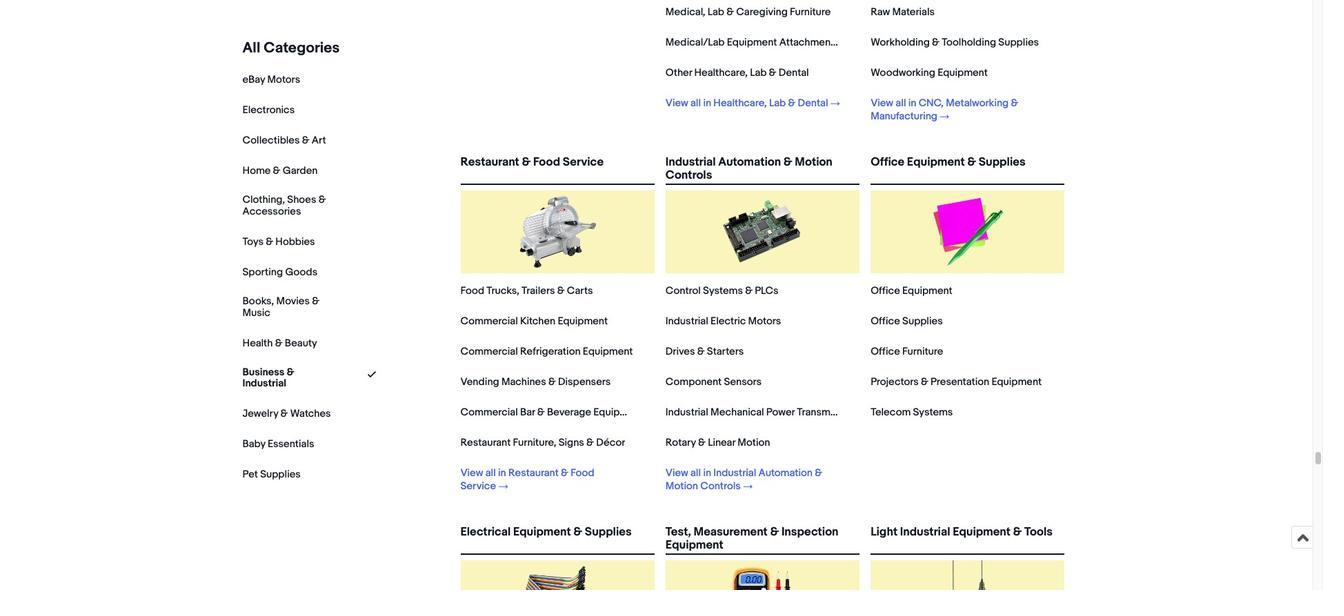 Task type: vqa. For each thing, say whether or not it's contained in the screenshot.
'Office Furniture' link
yes



Task type: describe. For each thing, give the bounding box(es) containing it.
music
[[243, 306, 270, 319]]

all
[[243, 39, 261, 57]]

drives
[[666, 345, 695, 358]]

2 vertical spatial lab
[[769, 97, 786, 110]]

office furniture
[[871, 345, 944, 358]]

view for view all in industrial automation & motion controls
[[666, 466, 689, 480]]

machines
[[502, 375, 546, 389]]

collectibles
[[243, 134, 300, 147]]

industrial automation & motion controls
[[666, 155, 833, 182]]

jewelry & watches
[[243, 407, 331, 421]]

office supplies link
[[871, 315, 943, 328]]

linear
[[708, 436, 736, 449]]

industrial electric motors link
[[666, 315, 781, 328]]

& inside view all in restaurant & food service
[[561, 466, 569, 480]]

view all in industrial automation & motion controls link
[[666, 466, 841, 493]]

other
[[666, 66, 692, 79]]

raw materials link
[[871, 6, 935, 19]]

medical, lab & caregiving furniture link
[[666, 6, 831, 19]]

health
[[243, 336, 273, 350]]

in for healthcare,
[[703, 97, 712, 110]]

commercial refrigeration equipment
[[461, 345, 633, 358]]

trailers
[[522, 284, 555, 297]]

view all in healthcare, lab & dental
[[666, 97, 828, 110]]

drives & starters
[[666, 345, 744, 358]]

1 vertical spatial furniture
[[903, 345, 944, 358]]

raw materials
[[871, 6, 935, 19]]

jewelry
[[243, 407, 278, 421]]

trucks,
[[487, 284, 520, 297]]

restaurant & food service image
[[516, 190, 599, 273]]

control systems & plcs link
[[666, 284, 779, 297]]

projectors
[[871, 375, 919, 389]]

medical/lab
[[666, 36, 725, 49]]

clothing, shoes & accessories
[[243, 193, 326, 218]]

industrial inside view all in industrial automation & motion controls
[[714, 466, 756, 480]]

bar
[[520, 406, 535, 419]]

1 horizontal spatial food
[[533, 155, 560, 169]]

home & garden
[[243, 164, 318, 177]]

woodworking equipment link
[[871, 66, 988, 79]]

restaurant furniture, signs & décor link
[[461, 436, 626, 449]]

office for office furniture
[[871, 345, 900, 358]]

electric
[[711, 315, 746, 328]]

automation inside view all in industrial automation & motion controls
[[759, 466, 813, 480]]

restaurant & food service link
[[461, 155, 655, 181]]

starters
[[707, 345, 744, 358]]

inspection
[[782, 525, 839, 539]]

in for restaurant
[[498, 466, 506, 480]]

light
[[871, 525, 898, 539]]

commercial bar & beverage equipment
[[461, 406, 644, 419]]

commercial for commercial kitchen equipment
[[461, 315, 518, 328]]

control
[[666, 284, 701, 297]]

sporting goods
[[243, 266, 318, 279]]

1 horizontal spatial motors
[[748, 315, 781, 328]]

office for office equipment
[[871, 284, 900, 297]]

manufacturing
[[871, 110, 938, 123]]

industrial mechanical power transmission link
[[666, 406, 858, 419]]

motion for rotary & linear motion
[[738, 436, 770, 449]]

& inside view all in cnc, metalworking & manufacturing
[[1011, 97, 1019, 110]]

clothing, shoes & accessories link
[[243, 193, 339, 218]]

office equipment & supplies link
[[871, 155, 1065, 181]]

electrical equipment & supplies
[[461, 525, 632, 539]]

books,
[[243, 295, 274, 308]]

art
[[312, 134, 326, 147]]

supplies down office equipment link
[[903, 315, 943, 328]]

all categories
[[243, 39, 340, 57]]

view all in restaurant & food service link
[[461, 466, 635, 493]]

kitchen
[[520, 315, 556, 328]]

raw
[[871, 6, 890, 19]]

beauty
[[285, 336, 317, 350]]

cnc,
[[919, 97, 944, 110]]

systems for control
[[703, 284, 743, 297]]

restaurant & food service
[[461, 155, 604, 169]]

drives & starters link
[[666, 345, 744, 358]]

metalworking
[[946, 97, 1009, 110]]

electrical equipment & supplies image
[[516, 560, 599, 590]]

sporting
[[243, 266, 283, 279]]

collectibles & art
[[243, 134, 326, 147]]

electronics
[[243, 104, 295, 117]]

& inside the industrial automation & motion controls
[[784, 155, 793, 169]]

transmission
[[797, 406, 858, 419]]

office supplies
[[871, 315, 943, 328]]

vending machines & dispensers link
[[461, 375, 611, 389]]

other healthcare, lab & dental link
[[666, 66, 809, 79]]

clothing,
[[243, 193, 285, 206]]

service inside view all in restaurant & food service
[[461, 480, 496, 493]]

health & beauty link
[[243, 336, 317, 350]]

& inside view all in industrial automation & motion controls
[[815, 466, 823, 480]]

office equipment & supplies
[[871, 155, 1026, 169]]

commercial refrigeration equipment link
[[461, 345, 633, 358]]

component sensors
[[666, 375, 762, 389]]

business & industrial
[[243, 365, 294, 390]]

0 vertical spatial dental
[[779, 66, 809, 79]]

industrial inside business & industrial
[[243, 377, 286, 390]]

home & garden link
[[243, 164, 318, 177]]

supplies for electrical equipment & supplies
[[585, 525, 632, 539]]

baby essentials
[[243, 438, 314, 451]]

test, measurement & inspection equipment link
[[666, 525, 860, 552]]

projectors & presentation equipment link
[[871, 375, 1042, 389]]

rotary & linear motion link
[[666, 436, 770, 449]]

toolholding
[[942, 36, 997, 49]]

& inside business & industrial
[[287, 365, 294, 379]]

sensors
[[724, 375, 762, 389]]

books, movies & music
[[243, 295, 320, 319]]

telecom systems
[[871, 406, 953, 419]]

0 vertical spatial lab
[[708, 6, 725, 19]]



Task type: locate. For each thing, give the bounding box(es) containing it.
& inside test, measurement & inspection equipment
[[770, 525, 779, 539]]

view down other
[[666, 97, 689, 110]]

supplies up electrical equipment & supplies image
[[585, 525, 632, 539]]

1 vertical spatial healthcare,
[[714, 97, 767, 110]]

1 commercial from the top
[[461, 315, 518, 328]]

motors
[[267, 73, 300, 86], [748, 315, 781, 328]]

office down manufacturing
[[871, 155, 905, 169]]

industrial automation & motion controls image
[[721, 190, 804, 273]]

accessories up toys & hobbies link
[[243, 205, 301, 218]]

0 vertical spatial food
[[533, 155, 560, 169]]

0 vertical spatial commercial
[[461, 315, 518, 328]]

furniture down office supplies "link"
[[903, 345, 944, 358]]

medical,
[[666, 6, 706, 19]]

supplies for workholding & toolholding supplies
[[999, 36, 1039, 49]]

automation inside the industrial automation & motion controls
[[719, 155, 781, 169]]

0 horizontal spatial furniture
[[790, 6, 831, 19]]

hobbies
[[276, 235, 315, 248]]

0 vertical spatial motion
[[795, 155, 833, 169]]

toys & hobbies link
[[243, 235, 315, 248]]

control systems & plcs
[[666, 284, 779, 297]]

0 horizontal spatial motion
[[666, 480, 698, 493]]

& inside the books, movies & music
[[312, 295, 320, 308]]

supplies right toolholding
[[999, 36, 1039, 49]]

healthcare, down other healthcare, lab & dental "link"
[[714, 97, 767, 110]]

2 vertical spatial food
[[571, 466, 595, 480]]

woodworking
[[871, 66, 936, 79]]

2 vertical spatial motion
[[666, 480, 698, 493]]

0 vertical spatial automation
[[719, 155, 781, 169]]

materials
[[893, 6, 935, 19]]

garden
[[283, 164, 318, 177]]

all up electrical
[[486, 466, 496, 480]]

motion for industrial automation & motion controls
[[795, 155, 833, 169]]

1 horizontal spatial motion
[[738, 436, 770, 449]]

view up electrical
[[461, 466, 483, 480]]

1 vertical spatial dental
[[798, 97, 828, 110]]

0 vertical spatial motors
[[267, 73, 300, 86]]

restaurant for restaurant furniture, signs & décor
[[461, 436, 511, 449]]

vending
[[461, 375, 499, 389]]

lab up view all in healthcare, lab & dental link
[[750, 66, 767, 79]]

office
[[871, 155, 905, 169], [871, 284, 900, 297], [871, 315, 900, 328], [871, 345, 900, 358]]

all for healthcare,
[[691, 97, 701, 110]]

0 horizontal spatial lab
[[708, 6, 725, 19]]

2 horizontal spatial food
[[571, 466, 595, 480]]

lab down other healthcare, lab & dental "link"
[[769, 97, 786, 110]]

0 vertical spatial restaurant
[[461, 155, 519, 169]]

0 vertical spatial service
[[563, 155, 604, 169]]

furniture
[[790, 6, 831, 19], [903, 345, 944, 358]]

1 horizontal spatial systems
[[913, 406, 953, 419]]

systems
[[703, 284, 743, 297], [913, 406, 953, 419]]

healthcare,
[[695, 66, 748, 79], [714, 97, 767, 110]]

0 horizontal spatial motors
[[267, 73, 300, 86]]

food
[[533, 155, 560, 169], [461, 284, 484, 297], [571, 466, 595, 480]]

in inside view all in industrial automation & motion controls
[[703, 466, 712, 480]]

pet
[[243, 468, 258, 481]]

0 horizontal spatial accessories
[[243, 205, 301, 218]]

in down restaurant furniture, signs & décor
[[498, 466, 506, 480]]

automation
[[719, 155, 781, 169], [759, 466, 813, 480]]

all left cnc,
[[896, 97, 906, 110]]

industrial mechanical power transmission
[[666, 406, 858, 419]]

0 vertical spatial systems
[[703, 284, 743, 297]]

restaurant for restaurant & food service
[[461, 155, 519, 169]]

all inside view all in industrial automation & motion controls
[[691, 466, 701, 480]]

shoes
[[287, 193, 316, 206]]

supplies down metalworking
[[979, 155, 1026, 169]]

office for office equipment & supplies
[[871, 155, 905, 169]]

controls
[[666, 169, 712, 182], [701, 480, 741, 493]]

0 horizontal spatial systems
[[703, 284, 743, 297]]

motion
[[795, 155, 833, 169], [738, 436, 770, 449], [666, 480, 698, 493]]

in left cnc,
[[909, 97, 917, 110]]

beverage
[[547, 406, 591, 419]]

accessories down raw
[[852, 36, 910, 49]]

2 commercial from the top
[[461, 345, 518, 358]]

office up office supplies "link"
[[871, 284, 900, 297]]

carts
[[567, 284, 593, 297]]

0 horizontal spatial food
[[461, 284, 484, 297]]

1 vertical spatial lab
[[750, 66, 767, 79]]

1 horizontal spatial lab
[[750, 66, 767, 79]]

view inside view all in industrial automation & motion controls
[[666, 466, 689, 480]]

lab right medical,
[[708, 6, 725, 19]]

1 vertical spatial accessories
[[243, 205, 301, 218]]

view all in restaurant & food service
[[461, 466, 595, 493]]

medical/lab equipment attachments & accessories link
[[666, 36, 910, 49]]

1 horizontal spatial service
[[563, 155, 604, 169]]

systems down projectors & presentation equipment 'link'
[[913, 406, 953, 419]]

1 vertical spatial commercial
[[461, 345, 518, 358]]

supplies right 'pet' at bottom
[[260, 468, 301, 481]]

goods
[[285, 266, 318, 279]]

0 vertical spatial healthcare,
[[695, 66, 748, 79]]

office up office furniture link
[[871, 315, 900, 328]]

toys
[[243, 235, 264, 248]]

dental down medical/lab equipment attachments & accessories
[[779, 66, 809, 79]]

1 vertical spatial food
[[461, 284, 484, 297]]

0 horizontal spatial service
[[461, 480, 496, 493]]

home
[[243, 164, 271, 177]]

in down rotary & linear motion
[[703, 466, 712, 480]]

commercial kitchen equipment
[[461, 315, 608, 328]]

baby
[[243, 438, 265, 451]]

view for view all in cnc, metalworking & manufacturing
[[871, 97, 894, 110]]

food inside view all in restaurant & food service
[[571, 466, 595, 480]]

systems for telecom
[[913, 406, 953, 419]]

1 vertical spatial service
[[461, 480, 496, 493]]

4 office from the top
[[871, 345, 900, 358]]

commercial down vending
[[461, 406, 518, 419]]

controls inside the industrial automation & motion controls
[[666, 169, 712, 182]]

1 office from the top
[[871, 155, 905, 169]]

supplies for office equipment & supplies
[[979, 155, 1026, 169]]

1 vertical spatial restaurant
[[461, 436, 511, 449]]

1 horizontal spatial accessories
[[852, 36, 910, 49]]

all inside view all in cnc, metalworking & manufacturing
[[896, 97, 906, 110]]

1 vertical spatial systems
[[913, 406, 953, 419]]

telecom systems link
[[871, 406, 953, 419]]

view all in healthcare, lab & dental link
[[666, 97, 840, 110]]

telecom
[[871, 406, 911, 419]]

electronics link
[[243, 104, 295, 117]]

all inside view all in restaurant & food service
[[486, 466, 496, 480]]

all for industrial
[[691, 466, 701, 480]]

motion inside the industrial automation & motion controls
[[795, 155, 833, 169]]

systems up industrial electric motors
[[703, 284, 743, 297]]

attachments
[[780, 36, 840, 49]]

view for view all in healthcare, lab & dental
[[666, 97, 689, 110]]

accessories inside clothing, shoes & accessories
[[243, 205, 301, 218]]

office equipment & supplies image
[[927, 190, 1009, 273]]

1 horizontal spatial furniture
[[903, 345, 944, 358]]

industrial inside the industrial automation & motion controls
[[666, 155, 716, 169]]

light industrial equipment & tools link
[[871, 525, 1065, 551]]

motion inside view all in industrial automation & motion controls
[[666, 480, 698, 493]]

rotary & linear motion
[[666, 436, 770, 449]]

power
[[767, 406, 795, 419]]

dental down "attachments"
[[798, 97, 828, 110]]

in inside view all in cnc, metalworking & manufacturing
[[909, 97, 917, 110]]

3 office from the top
[[871, 315, 900, 328]]

restaurant inside view all in restaurant & food service
[[509, 466, 559, 480]]

test, measurement & inspection equipment image
[[721, 560, 804, 590]]

office equipment
[[871, 284, 953, 297]]

2 vertical spatial restaurant
[[509, 466, 559, 480]]

restaurant
[[461, 155, 519, 169], [461, 436, 511, 449], [509, 466, 559, 480]]

in inside view all in restaurant & food service
[[498, 466, 506, 480]]

in for industrial
[[703, 466, 712, 480]]

test, measurement & inspection equipment
[[666, 525, 839, 552]]

office up projectors
[[871, 345, 900, 358]]

all for restaurant
[[486, 466, 496, 480]]

tools
[[1025, 525, 1053, 539]]

0 vertical spatial controls
[[666, 169, 712, 182]]

commercial kitchen equipment link
[[461, 315, 608, 328]]

dispensers
[[558, 375, 611, 389]]

automation down view all in healthcare, lab & dental
[[719, 155, 781, 169]]

2 vertical spatial commercial
[[461, 406, 518, 419]]

2 office from the top
[[871, 284, 900, 297]]

food trucks, trailers & carts link
[[461, 284, 593, 297]]

view for view all in restaurant & food service
[[461, 466, 483, 480]]

baby essentials link
[[243, 438, 314, 451]]

medical/lab equipment attachments & accessories
[[666, 36, 910, 49]]

plcs
[[755, 284, 779, 297]]

all down other
[[691, 97, 701, 110]]

all down rotary
[[691, 466, 701, 480]]

component
[[666, 375, 722, 389]]

industrial electric motors
[[666, 315, 781, 328]]

office furniture link
[[871, 345, 944, 358]]

light industrial equipment & tools image
[[927, 560, 1009, 590]]

healthcare, up view all in healthcare, lab & dental
[[695, 66, 748, 79]]

in for cnc,
[[909, 97, 917, 110]]

woodworking equipment
[[871, 66, 988, 79]]

commercial up vending
[[461, 345, 518, 358]]

other healthcare, lab & dental
[[666, 66, 809, 79]]

toys & hobbies
[[243, 235, 315, 248]]

view inside view all in restaurant & food service
[[461, 466, 483, 480]]

accessories
[[852, 36, 910, 49], [243, 205, 301, 218]]

commercial for commercial refrigeration equipment
[[461, 345, 518, 358]]

pet supplies
[[243, 468, 301, 481]]

view down rotary
[[666, 466, 689, 480]]

1 vertical spatial motors
[[748, 315, 781, 328]]

2 horizontal spatial lab
[[769, 97, 786, 110]]

commercial for commercial bar & beverage equipment
[[461, 406, 518, 419]]

2 horizontal spatial motion
[[795, 155, 833, 169]]

office for office supplies
[[871, 315, 900, 328]]

equipment inside test, measurement & inspection equipment
[[666, 538, 724, 552]]

workholding & toolholding supplies link
[[871, 36, 1039, 49]]

presentation
[[931, 375, 990, 389]]

1 vertical spatial controls
[[701, 480, 741, 493]]

view inside view all in cnc, metalworking & manufacturing
[[871, 97, 894, 110]]

& inside clothing, shoes & accessories
[[319, 193, 326, 206]]

supplies
[[999, 36, 1039, 49], [979, 155, 1026, 169], [903, 315, 943, 328], [260, 468, 301, 481], [585, 525, 632, 539]]

collectibles & art link
[[243, 134, 326, 147]]

0 vertical spatial furniture
[[790, 6, 831, 19]]

3 commercial from the top
[[461, 406, 518, 419]]

in down other healthcare, lab & dental
[[703, 97, 712, 110]]

commercial
[[461, 315, 518, 328], [461, 345, 518, 358], [461, 406, 518, 419]]

workholding & toolholding supplies
[[871, 36, 1039, 49]]

commercial down trucks,
[[461, 315, 518, 328]]

signs
[[559, 436, 584, 449]]

all for cnc,
[[896, 97, 906, 110]]

vending machines & dispensers
[[461, 375, 611, 389]]

0 vertical spatial accessories
[[852, 36, 910, 49]]

1 vertical spatial motion
[[738, 436, 770, 449]]

motors right ebay
[[267, 73, 300, 86]]

in
[[703, 97, 712, 110], [909, 97, 917, 110], [498, 466, 506, 480], [703, 466, 712, 480]]

motors down plcs
[[748, 315, 781, 328]]

test,
[[666, 525, 691, 539]]

furniture up "attachments"
[[790, 6, 831, 19]]

jewelry & watches link
[[243, 407, 331, 421]]

books, movies & music link
[[243, 295, 339, 319]]

1 vertical spatial automation
[[759, 466, 813, 480]]

automation down power
[[759, 466, 813, 480]]

view down woodworking
[[871, 97, 894, 110]]

equipment
[[727, 36, 777, 49], [938, 66, 988, 79], [907, 155, 965, 169], [903, 284, 953, 297], [558, 315, 608, 328], [583, 345, 633, 358], [992, 375, 1042, 389], [594, 406, 644, 419], [513, 525, 571, 539], [953, 525, 1011, 539], [666, 538, 724, 552]]

controls inside view all in industrial automation & motion controls
[[701, 480, 741, 493]]



